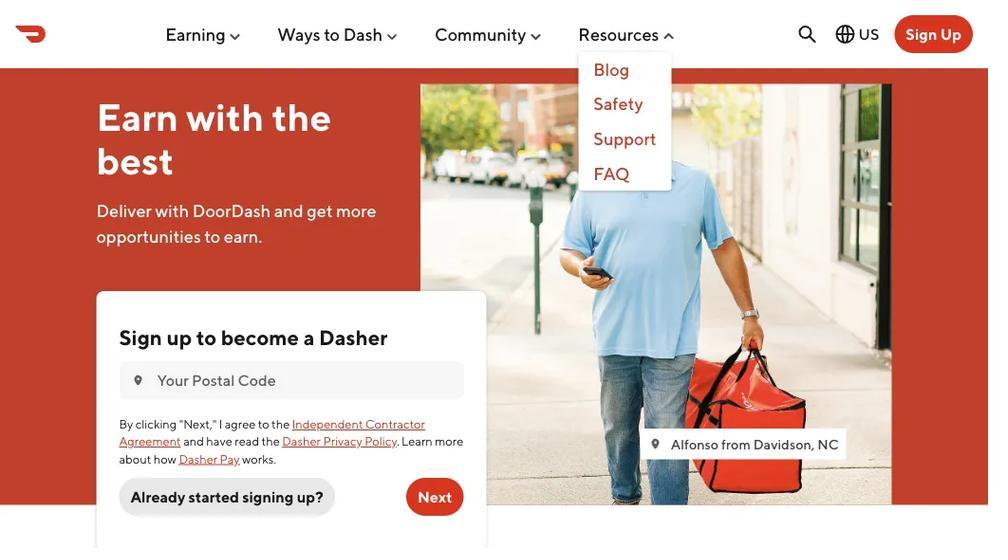 Task type: locate. For each thing, give the bounding box(es) containing it.
works.
[[242, 452, 276, 467]]

safety link
[[579, 86, 672, 121]]

dasher down have at the bottom
[[179, 452, 218, 467]]

ways to dash
[[278, 24, 383, 44]]

sign left up
[[119, 326, 162, 350]]

more
[[336, 200, 377, 221], [435, 435, 464, 449]]

.
[[397, 435, 399, 449]]

location pin image
[[131, 373, 146, 388]]

to left earn. at the top left
[[205, 226, 221, 246]]

and
[[274, 200, 304, 221], [183, 435, 204, 449]]

community link
[[435, 16, 544, 52]]

1 vertical spatial with
[[155, 200, 189, 221]]

by
[[119, 417, 133, 432]]

the down ways
[[272, 94, 332, 140]]

and left get
[[274, 200, 304, 221]]

0 horizontal spatial and
[[183, 435, 204, 449]]

to right agree
[[258, 417, 269, 432]]

dasher pay works.
[[179, 452, 276, 467]]

with inside earn with the best
[[186, 94, 264, 140]]

a
[[304, 326, 315, 350]]

0 vertical spatial sign
[[906, 25, 938, 43]]

sign up
[[906, 25, 962, 43]]

davidson,
[[754, 436, 815, 452]]

1 vertical spatial more
[[435, 435, 464, 449]]

next
[[418, 489, 453, 507]]

community
[[435, 24, 527, 44]]

0 vertical spatial dasher
[[319, 326, 388, 350]]

about
[[119, 452, 151, 467]]

alfonso from davidson, nc
[[671, 436, 839, 452]]

Your Postal Code text field
[[157, 370, 453, 391]]

earn with the best
[[96, 94, 332, 183]]

earning
[[165, 24, 226, 44]]

the inside earn with the best
[[272, 94, 332, 140]]

learn
[[402, 435, 433, 449]]

0 vertical spatial and
[[274, 200, 304, 221]]

"next,"
[[179, 417, 217, 432]]

more right learn
[[435, 435, 464, 449]]

the up and have read the dasher privacy policy at left
[[272, 417, 290, 432]]

with inside "deliver with doordash and get more opportunities to earn."
[[155, 200, 189, 221]]

0 horizontal spatial sign
[[119, 326, 162, 350]]

dasher down independent
[[282, 435, 321, 449]]

globe line image
[[834, 23, 857, 46]]

to inside "deliver with doordash and get more opportunities to earn."
[[205, 226, 221, 246]]

earn
[[96, 94, 179, 140]]

dasher
[[319, 326, 388, 350], [282, 435, 321, 449], [179, 452, 218, 467]]

2 vertical spatial dasher
[[179, 452, 218, 467]]

with
[[186, 94, 264, 140], [155, 200, 189, 221]]

resources link
[[579, 16, 677, 52]]

blog link
[[579, 52, 672, 86]]

sign inside button
[[906, 25, 938, 43]]

1 horizontal spatial sign
[[906, 25, 938, 43]]

to left dash
[[324, 24, 340, 44]]

i
[[219, 417, 223, 432]]

1 horizontal spatial more
[[435, 435, 464, 449]]

0 vertical spatial the
[[272, 94, 332, 140]]

clicking
[[136, 417, 177, 432]]

safety
[[594, 94, 644, 114]]

with up opportunities
[[155, 200, 189, 221]]

doordash
[[193, 200, 271, 221]]

1 vertical spatial and
[[183, 435, 204, 449]]

the
[[272, 94, 332, 140], [272, 417, 290, 432], [262, 435, 280, 449]]

already
[[131, 489, 185, 507]]

and down "next," in the bottom of the page
[[183, 435, 204, 449]]

pay
[[220, 452, 240, 467]]

0 horizontal spatial more
[[336, 200, 377, 221]]

dasher right 'a' at left
[[319, 326, 388, 350]]

to
[[324, 24, 340, 44], [205, 226, 221, 246], [196, 326, 217, 350], [258, 417, 269, 432]]

and inside "deliver with doordash and get more opportunities to earn."
[[274, 200, 304, 221]]

support link
[[579, 121, 672, 156]]

with down earning 'link'
[[186, 94, 264, 140]]

1 vertical spatial sign
[[119, 326, 162, 350]]

1 horizontal spatial and
[[274, 200, 304, 221]]

earn.
[[224, 226, 262, 246]]

more right get
[[336, 200, 377, 221]]

earning link
[[165, 16, 243, 52]]

sign
[[906, 25, 938, 43], [119, 326, 162, 350]]

0 vertical spatial with
[[186, 94, 264, 140]]

agree
[[225, 417, 256, 432]]

dash
[[343, 24, 383, 44]]

sign left "up"
[[906, 25, 938, 43]]

by clicking "next," i agree to the
[[119, 417, 292, 432]]

the up works.
[[262, 435, 280, 449]]

dasher pay link
[[179, 452, 240, 467]]

0 vertical spatial more
[[336, 200, 377, 221]]



Task type: vqa. For each thing, say whether or not it's contained in the screenshot.
leftmost SIGN
yes



Task type: describe. For each thing, give the bounding box(es) containing it.
deliver with doordash and get more opportunities to earn.
[[96, 200, 377, 246]]

opportunities
[[96, 226, 201, 246]]

sign up button
[[895, 15, 974, 53]]

. learn more about how
[[119, 435, 464, 467]]

location pin image
[[648, 437, 664, 452]]

become
[[221, 326, 299, 350]]

1 vertical spatial the
[[272, 417, 290, 432]]

signing
[[242, 489, 294, 507]]

nc
[[818, 436, 839, 452]]

sign for sign up
[[906, 25, 938, 43]]

faq link
[[579, 156, 672, 191]]

dasher privacy policy link
[[282, 435, 397, 449]]

privacy
[[323, 435, 363, 449]]

resources
[[579, 24, 659, 44]]

with for the
[[186, 94, 264, 140]]

up
[[167, 326, 192, 350]]

1 vertical spatial dasher
[[282, 435, 321, 449]]

more inside the . learn more about how
[[435, 435, 464, 449]]

best
[[96, 138, 174, 183]]

policy
[[365, 435, 397, 449]]

more inside "deliver with doordash and get more opportunities to earn."
[[336, 200, 377, 221]]

started
[[189, 489, 239, 507]]

up?
[[297, 489, 324, 507]]

blog
[[594, 59, 630, 79]]

read
[[235, 435, 259, 449]]

alfonso
[[671, 436, 719, 452]]

2 vertical spatial the
[[262, 435, 280, 449]]

get
[[307, 200, 333, 221]]

up
[[941, 25, 962, 43]]

contractor
[[366, 417, 425, 432]]

faq
[[594, 163, 630, 184]]

to right up
[[196, 326, 217, 350]]

with for doordash
[[155, 200, 189, 221]]

support
[[594, 128, 657, 149]]

independent contractor agreement link
[[119, 417, 425, 449]]

ways to dash link
[[278, 16, 400, 52]]

alfonso from davidson, nc image
[[421, 84, 892, 506]]

and have read the dasher privacy policy
[[181, 435, 397, 449]]

independent
[[292, 417, 363, 432]]

already started signing up?
[[131, 489, 324, 507]]

sign up to become a dasher
[[119, 326, 388, 350]]

agreement
[[119, 435, 181, 449]]

independent contractor agreement
[[119, 417, 425, 449]]

us
[[859, 25, 880, 43]]

already started signing up? button
[[119, 479, 335, 517]]

how
[[154, 452, 177, 467]]

ways
[[278, 24, 321, 44]]

deliver
[[96, 200, 152, 221]]

have
[[206, 435, 233, 449]]

from
[[722, 436, 751, 452]]

sign for sign up to become a dasher
[[119, 326, 162, 350]]

next button
[[406, 479, 464, 517]]



